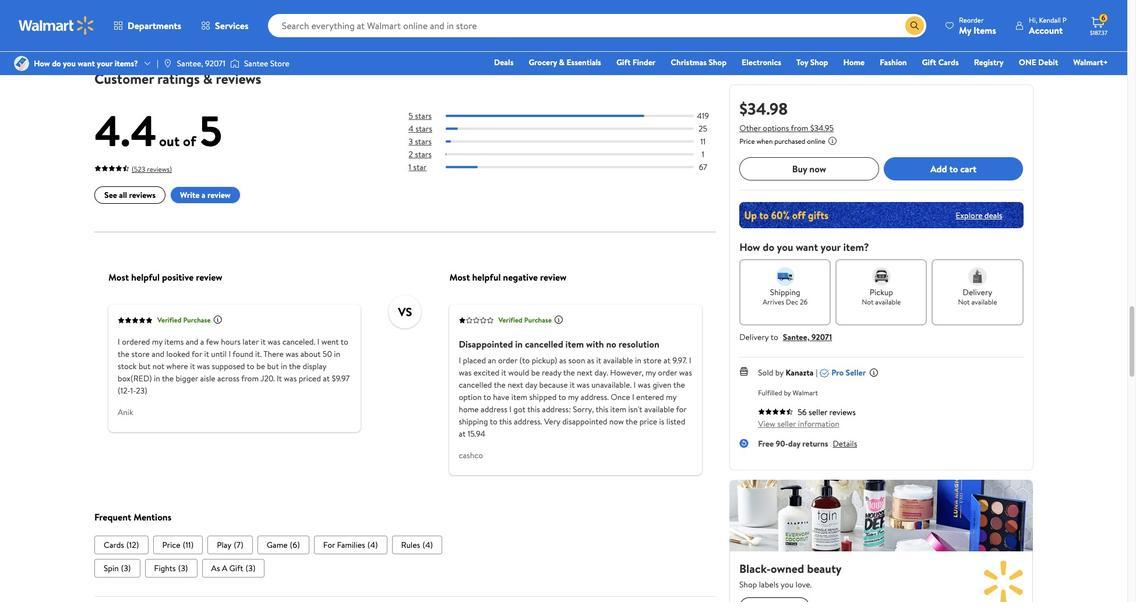 Task type: locate. For each thing, give the bounding box(es) containing it.
looked
[[166, 348, 190, 360]]

i down however,
[[634, 379, 636, 391]]

most helpful positive review
[[108, 271, 222, 283]]

3 (3) from the left
[[245, 563, 255, 575]]

want for items?
[[78, 58, 95, 69]]

2-day shipping up the items? on the left top of the page
[[99, 32, 142, 42]]

the up 'priced' at the bottom of the page
[[289, 360, 301, 372]]

1 horizontal spatial 2-
[[254, 32, 261, 42]]

the down not
[[162, 373, 173, 384]]

56 seller reviews
[[798, 407, 856, 419]]

2 2-day shipping from the left
[[254, 32, 298, 42]]

2 horizontal spatial reviews
[[830, 407, 856, 419]]

1 horizontal spatial (3)
[[178, 563, 188, 575]]

1 vertical spatial 1
[[702, 149, 704, 160]]

the down soon
[[563, 367, 575, 378]]

verified purchase information image up pickup)
[[554, 315, 563, 324]]

2-day shipping up the essentials
[[565, 32, 609, 42]]

do up shipping
[[763, 240, 775, 255]]

most for most helpful negative review
[[449, 271, 470, 283]]

santee, down dec
[[783, 332, 810, 343]]

review for most helpful positive review
[[196, 271, 222, 283]]

progress bar
[[446, 115, 694, 117], [446, 127, 694, 130], [446, 140, 694, 143], [446, 153, 694, 156], [446, 166, 694, 168]]

0 horizontal spatial 2-day shipping
[[99, 32, 142, 42]]

shipping inside the 'disappointed in cancelled item with no resolution i placed an order (to pickup) as soon as it available in store at 9.97.  i was excited it would be ready the next day. however, my order was cancelled the next day because it was unavailable. i was given the option to have item shipped to my address. once i entered my home address i got this address: sorry, this item isn't available for shipping to this address. very disappointed now the price is listed at 15.94'
[[459, 416, 488, 427]]

| right the items? on the left top of the page
[[157, 58, 158, 69]]

1 down 11
[[702, 149, 704, 160]]

list
[[94, 536, 716, 555], [94, 559, 716, 578]]

2 2- from the left
[[254, 32, 261, 42]]

1 horizontal spatial for
[[676, 403, 687, 415]]

0 horizontal spatial helpful
[[131, 271, 160, 283]]

product group
[[96, 0, 236, 49], [252, 0, 391, 49], [407, 0, 546, 49], [563, 0, 702, 49]]

verified purchase up items
[[157, 315, 211, 325]]

0 horizontal spatial  image
[[163, 59, 172, 68]]

free 90-day returns details
[[758, 438, 858, 450]]

bigger
[[175, 373, 198, 384]]

0 horizontal spatial do
[[52, 58, 61, 69]]

1 (3) from the left
[[121, 563, 131, 575]]

1 horizontal spatial santee,
[[783, 332, 810, 343]]

free
[[758, 438, 774, 450]]

0 horizontal spatial be
[[256, 360, 265, 372]]

up to sixty percent off deals. shop now. image
[[740, 202, 1024, 228]]

2- for fourth product group from the left
[[565, 32, 571, 42]]

2 horizontal spatial 2
[[600, 13, 604, 23]]

0 horizontal spatial how
[[34, 58, 50, 69]]

(523
[[131, 164, 145, 174]]

item up soon
[[565, 338, 584, 350]]

0 vertical spatial item
[[565, 338, 584, 350]]

stars for 2 stars
[[415, 149, 432, 160]]

1 vertical spatial santee,
[[783, 332, 810, 343]]

0 vertical spatial next
[[577, 367, 593, 378]]

15.94
[[468, 428, 485, 440]]

anik
[[117, 406, 133, 418]]

box(red)
[[117, 373, 152, 384]]

verified purchase up the (to
[[498, 315, 552, 325]]

shop for toy shop
[[811, 57, 829, 68]]

few
[[206, 336, 219, 348]]

but down there on the bottom of the page
[[267, 360, 279, 372]]

the
[[117, 348, 129, 360], [289, 360, 301, 372], [563, 367, 575, 378], [162, 373, 173, 384], [494, 379, 506, 391], [673, 379, 685, 391], [626, 416, 638, 427]]

your for items?
[[97, 58, 113, 69]]

delivery for not
[[963, 287, 993, 298]]

1 horizontal spatial verified
[[498, 315, 522, 325]]

i
[[117, 336, 120, 348], [317, 336, 319, 348], [228, 348, 231, 360], [459, 355, 461, 366], [689, 355, 691, 366], [634, 379, 636, 391], [632, 391, 634, 403], [509, 403, 511, 415]]

4 progress bar from the top
[[446, 153, 694, 156]]

list item containing as a gift
[[202, 559, 265, 578]]

shipping
[[117, 32, 142, 42], [273, 32, 298, 42], [431, 32, 456, 42], [583, 32, 609, 42], [459, 416, 488, 427]]

92071
[[205, 58, 226, 69], [812, 332, 833, 343]]

verified up disappointed
[[498, 315, 522, 325]]

have
[[493, 391, 509, 403]]

buy
[[793, 163, 808, 175]]

0 horizontal spatial price
[[162, 540, 180, 551]]

0 vertical spatial order
[[498, 355, 517, 366]]

1 verified purchase from the left
[[157, 315, 211, 325]]

&
[[559, 57, 565, 68], [203, 68, 212, 88]]

11
[[700, 136, 706, 147]]

0 vertical spatial delivery
[[963, 287, 993, 298]]

0 horizontal spatial not
[[862, 297, 874, 307]]

product group up gift finder link
[[563, 0, 702, 49]]

1 horizontal spatial want
[[796, 240, 818, 255]]

shop right toy
[[811, 57, 829, 68]]

0 horizontal spatial delivery
[[740, 332, 769, 343]]

2 down 3
[[409, 149, 413, 160]]

stars right 3
[[415, 136, 432, 147]]

& right ratings
[[203, 68, 212, 88]]

walmart image
[[19, 16, 94, 35]]

see all reviews
[[104, 189, 155, 201]]

0 horizontal spatial store
[[131, 348, 149, 360]]

by for fulfilled
[[784, 388, 791, 398]]

now inside button
[[810, 163, 827, 175]]

be down it.
[[256, 360, 265, 372]]

ratings
[[157, 68, 200, 88]]

0 horizontal spatial verified
[[157, 315, 181, 325]]

3 2- from the left
[[565, 32, 571, 42]]

it
[[277, 373, 282, 384]]

1 product group from the left
[[96, 0, 236, 49]]

1 horizontal spatial verified purchase information image
[[554, 315, 563, 324]]

1 vertical spatial a
[[200, 336, 204, 348]]

do down walmart image
[[52, 58, 61, 69]]

item down once on the bottom right of page
[[610, 403, 626, 415]]

not for pickup
[[862, 297, 874, 307]]

progress bar for 419
[[446, 115, 694, 117]]

write
[[180, 189, 199, 201]]

it up day.
[[596, 355, 601, 366]]

2 helpful from the left
[[472, 271, 501, 283]]

2 vertical spatial item
[[610, 403, 626, 415]]

reviews left store
[[216, 68, 261, 88]]

3 product group from the left
[[407, 0, 546, 49]]

santee, down services dropdown button
[[177, 58, 203, 69]]

for
[[192, 348, 202, 360], [676, 403, 687, 415]]

1 progress bar from the top
[[446, 115, 694, 117]]

1 list from the top
[[94, 536, 716, 555]]

1 horizontal spatial now
[[810, 163, 827, 175]]

1 vertical spatial how
[[740, 240, 761, 255]]

purchase for positive
[[183, 315, 211, 325]]

debit
[[1039, 57, 1059, 68]]

verified purchase information image
[[213, 315, 222, 324], [554, 315, 563, 324]]

0 horizontal spatial cancelled
[[459, 379, 492, 391]]

0 horizontal spatial (4)
[[367, 540, 378, 551]]

25
[[699, 123, 707, 134]]

grocery & essentials
[[529, 57, 601, 68]]

2 progress bar from the top
[[446, 127, 694, 130]]

0 horizontal spatial 5
[[199, 101, 222, 159]]

price for price when purchased online
[[740, 136, 755, 146]]

0 vertical spatial want
[[78, 58, 95, 69]]

2 for third product group from the right
[[289, 13, 293, 23]]

2 for fourth product group from the left
[[600, 13, 604, 23]]

review
[[207, 189, 230, 201], [196, 271, 222, 283], [540, 271, 567, 283]]

customer ratings & reviews
[[94, 68, 261, 88]]

by right sold in the bottom right of the page
[[776, 367, 784, 379]]

1 most from the left
[[108, 271, 129, 283]]

delivery inside delivery not available
[[963, 287, 993, 298]]

1 vertical spatial at
[[323, 373, 330, 384]]

store inside i ordered my items and a few hours later it was canceled. i went to the store and looked for it until i found it. there was about 50 in stock but not where it was supposed to be but in the display box(red) in the bigger aisle across from j20. it was priced at $9.97 (12-1-23)
[[131, 348, 149, 360]]

2- for product group containing 1
[[99, 32, 105, 42]]

& inside grocery & essentials link
[[559, 57, 565, 68]]

walmart
[[793, 388, 818, 398]]

next down 'would'
[[508, 379, 523, 391]]

and up not
[[151, 348, 164, 360]]

how for how do you want your item?
[[740, 240, 761, 255]]

hours
[[221, 336, 240, 348]]

(6)
[[290, 540, 300, 551]]

a left 'few'
[[200, 336, 204, 348]]

1 vertical spatial for
[[676, 403, 687, 415]]

price inside list
[[162, 540, 180, 551]]

disappointed in cancelled item with no resolution i placed an order (to pickup) as soon as it available in store at 9.97.  i was excited it would be ready the next day. however, my order was cancelled the next day because it was unavailable. i was given the option to have item shipped to my address. once i entered my home address i got this address: sorry, this item isn't available for shipping to this address. very disappointed now the price is listed at 15.94
[[459, 338, 692, 440]]

reviews right all
[[129, 189, 155, 201]]

price down 'other'
[[740, 136, 755, 146]]

it
[[260, 336, 265, 348], [204, 348, 209, 360], [596, 355, 601, 366], [190, 360, 195, 372], [501, 367, 506, 378], [570, 379, 575, 391]]

1 helpful from the left
[[131, 271, 160, 283]]

was up "sorry,"
[[577, 379, 590, 391]]

to left cart
[[950, 163, 959, 175]]

pro seller info image
[[870, 368, 879, 378]]

1 verified from the left
[[157, 315, 181, 325]]

1 horizontal spatial cancelled
[[525, 338, 563, 350]]

write a review
[[180, 189, 230, 201]]

gift right a
[[229, 563, 243, 575]]

list containing cards
[[94, 536, 716, 555]]

shop for christmas shop
[[709, 57, 727, 68]]

2 shop from the left
[[811, 57, 829, 68]]

0 vertical spatial you
[[63, 58, 76, 69]]

1 horizontal spatial store
[[643, 355, 662, 366]]

shipped
[[529, 391, 557, 403]]

most
[[108, 271, 129, 283], [449, 271, 470, 283]]

now down once on the bottom right of page
[[609, 416, 624, 427]]

0 horizontal spatial for
[[192, 348, 202, 360]]

how do you want your items?
[[34, 58, 138, 69]]

 image up 'customer ratings & reviews' on the top left of the page
[[163, 59, 172, 68]]

1 horizontal spatial you
[[777, 240, 794, 255]]

 image for santee store
[[230, 58, 240, 69]]

$187.37
[[1091, 29, 1108, 37]]

items
[[164, 336, 184, 348]]

address. down got
[[514, 416, 542, 427]]

|
[[157, 58, 158, 69], [816, 367, 818, 379]]

2- up how do you want your items?
[[99, 32, 105, 42]]

0 vertical spatial your
[[97, 58, 113, 69]]

as left soon
[[559, 355, 566, 366]]

available inside pickup not available
[[876, 297, 901, 307]]

1 horizontal spatial verified purchase
[[498, 315, 552, 325]]

how for how do you want your items?
[[34, 58, 50, 69]]

| right "kanazta"
[[816, 367, 818, 379]]

gift for gift finder
[[617, 57, 631, 68]]

2- up the santee
[[254, 32, 261, 42]]

add to cart button
[[884, 157, 1024, 181]]

0 horizontal spatial cards
[[103, 540, 124, 551]]

helpful left negative
[[472, 271, 501, 283]]

3 progress bar from the top
[[446, 140, 694, 143]]

account
[[1029, 24, 1063, 36]]

0 horizontal spatial your
[[97, 58, 113, 69]]

2- up grocery & essentials link
[[565, 32, 571, 42]]

but left not
[[138, 360, 150, 372]]

rules (4)
[[401, 540, 433, 551]]

0 horizontal spatial want
[[78, 58, 95, 69]]

canceled.
[[282, 336, 315, 348]]

want for item?
[[796, 240, 818, 255]]

0 vertical spatial 1
[[134, 13, 136, 23]]

home
[[459, 403, 479, 415]]

1 vertical spatial you
[[777, 240, 794, 255]]

not
[[862, 297, 874, 307], [959, 297, 970, 307]]

stars for 4 stars
[[415, 123, 432, 134]]

next down soon
[[577, 367, 593, 378]]

0 vertical spatial for
[[192, 348, 202, 360]]

1 horizontal spatial helpful
[[472, 271, 501, 283]]

1 horizontal spatial gift
[[617, 57, 631, 68]]

one debit link
[[1014, 56, 1064, 69]]

this right got
[[527, 403, 540, 415]]

to
[[950, 163, 959, 175], [771, 332, 779, 343], [341, 336, 348, 348], [247, 360, 254, 372], [483, 391, 491, 403], [558, 391, 566, 403], [490, 416, 497, 427]]

when
[[757, 136, 773, 146]]

1 horizontal spatial do
[[763, 240, 775, 255]]

price left (11)
[[162, 540, 180, 551]]

list item
[[94, 536, 148, 555], [153, 536, 203, 555], [207, 536, 253, 555], [257, 536, 309, 555], [314, 536, 387, 555], [392, 536, 442, 555], [94, 559, 140, 578], [145, 559, 197, 578], [202, 559, 265, 578]]

and right items
[[185, 336, 198, 348]]

and
[[185, 336, 198, 348], [151, 348, 164, 360]]

entered
[[636, 391, 664, 403]]

2 purchase from the left
[[524, 315, 552, 325]]

not for delivery
[[959, 297, 970, 307]]

this down address
[[499, 416, 512, 427]]

1 horizontal spatial most
[[449, 271, 470, 283]]

cards (12)
[[103, 540, 139, 551]]

1 verified purchase information image from the left
[[213, 315, 222, 324]]

0 vertical spatial list
[[94, 536, 716, 555]]

want left 'item?'
[[796, 240, 818, 255]]

verified purchase information image for most helpful negative review
[[554, 315, 563, 324]]

 image
[[14, 56, 29, 71]]

2 (3) from the left
[[178, 563, 188, 575]]

2 most from the left
[[449, 271, 470, 283]]

0 vertical spatial and
[[185, 336, 198, 348]]

pro
[[832, 367, 844, 379]]

electronics link
[[737, 56, 787, 69]]

sorry,
[[573, 403, 594, 415]]

1 horizontal spatial 92071
[[812, 332, 833, 343]]

1 vertical spatial now
[[609, 416, 624, 427]]

1 vertical spatial your
[[821, 240, 841, 255]]

2 verified purchase information image from the left
[[554, 315, 563, 324]]

progress bar for 67
[[446, 166, 694, 168]]

of
[[183, 131, 196, 151]]

available up is
[[644, 403, 674, 415]]

2 verified from the left
[[498, 315, 522, 325]]

verified for negative
[[498, 315, 522, 325]]

1 not from the left
[[862, 297, 874, 307]]

be inside i ordered my items and a few hours later it was canceled. i went to the store and looked for it until i found it. there was about 50 in stock but not where it was supposed to be but in the display box(red) in the bigger aisle across from j20. it was priced at $9.97 (12-1-23)
[[256, 360, 265, 372]]

0 horizontal spatial reviews
[[129, 189, 155, 201]]

2 up the essentials
[[600, 13, 604, 23]]

as
[[559, 355, 566, 366], [587, 355, 594, 366]]

for families (4)
[[323, 540, 378, 551]]

ready
[[542, 367, 561, 378]]

2 horizontal spatial 2-day shipping
[[565, 32, 609, 42]]

seller down 4.375 stars out of 5, based on 56 seller reviews element
[[778, 419, 796, 430]]

cards left registry at the right of page
[[939, 57, 959, 68]]

christmas shop link
[[666, 56, 732, 69]]

departments button
[[104, 12, 191, 40]]

but
[[138, 360, 150, 372], [267, 360, 279, 372]]

list item containing cards
[[94, 536, 148, 555]]

1 as from the left
[[559, 355, 566, 366]]

delivery for to
[[740, 332, 769, 343]]

0 horizontal spatial santee,
[[177, 58, 203, 69]]

1 horizontal spatial &
[[559, 57, 565, 68]]

was down canceled.
[[285, 348, 298, 360]]

address:
[[542, 403, 571, 415]]

reviews)
[[147, 164, 172, 174]]

0 vertical spatial cards
[[939, 57, 959, 68]]

2 vertical spatial reviews
[[830, 407, 856, 419]]

shop right christmas
[[709, 57, 727, 68]]

it.
[[255, 348, 262, 360]]

order up given
[[658, 367, 677, 378]]

1 horizontal spatial not
[[959, 297, 970, 307]]

0 horizontal spatial gift
[[229, 563, 243, 575]]

online
[[807, 136, 826, 146]]

to left 'santee, 92071' button
[[771, 332, 779, 343]]

 image
[[230, 58, 240, 69], [163, 59, 172, 68]]

day right 3+
[[419, 32, 430, 42]]

4.4
[[94, 101, 157, 159]]

disappointed
[[562, 416, 607, 427]]

i left 'went'
[[317, 336, 319, 348]]

explore deals link
[[951, 205, 1008, 226]]

stars up 4 stars
[[415, 110, 432, 122]]

at left 9.97.
[[664, 355, 671, 366]]

disappointed
[[459, 338, 513, 350]]

2 vertical spatial at
[[459, 428, 466, 440]]

1 horizontal spatial purchase
[[524, 315, 552, 325]]

1 shop from the left
[[709, 57, 727, 68]]

2 list from the top
[[94, 559, 716, 578]]

not inside pickup not available
[[862, 297, 874, 307]]

product group up santee, 92071
[[96, 0, 236, 49]]

list item containing game
[[257, 536, 309, 555]]

1 purchase from the left
[[183, 315, 211, 325]]

1 left star
[[409, 161, 411, 173]]

available down intent image for delivery
[[972, 297, 998, 307]]

1 2- from the left
[[99, 32, 105, 42]]

0 vertical spatial 92071
[[205, 58, 226, 69]]

shipping arrives dec 26
[[763, 287, 808, 307]]

1 vertical spatial cancelled
[[459, 379, 492, 391]]

2 as from the left
[[587, 355, 594, 366]]

1 horizontal spatial and
[[185, 336, 198, 348]]

not inside delivery not available
[[959, 297, 970, 307]]

0 horizontal spatial from
[[241, 373, 259, 384]]

it left 'would'
[[501, 367, 506, 378]]

my inside i ordered my items and a few hours later it was canceled. i went to the store and looked for it until i found it. there was about 50 in stock but not where it was supposed to be but in the display box(red) in the bigger aisle across from j20. it was priced at $9.97 (12-1-23)
[[152, 336, 162, 348]]

intent image for delivery image
[[969, 268, 987, 286]]

verified purchase for negative
[[498, 315, 552, 325]]

0 horizontal spatial 92071
[[205, 58, 226, 69]]

product group containing 1
[[96, 0, 236, 49]]

3+
[[410, 32, 418, 42]]

placed
[[463, 355, 486, 366]]

0 horizontal spatial shop
[[709, 57, 727, 68]]

shipping up the essentials
[[583, 32, 609, 42]]

92071 down services dropdown button
[[205, 58, 226, 69]]

1 horizontal spatial 2-day shipping
[[254, 32, 298, 42]]

67
[[699, 161, 707, 173]]

from inside the $34.98 other options from $34.95
[[791, 122, 809, 134]]

the up have
[[494, 379, 506, 391]]

i left placed
[[459, 355, 461, 366]]

shop inside "link"
[[709, 57, 727, 68]]

a
[[201, 189, 205, 201], [200, 336, 204, 348]]

helpful for negative
[[472, 271, 501, 283]]

in up "it"
[[281, 360, 287, 372]]

i right until
[[228, 348, 231, 360]]

3 2-day shipping from the left
[[565, 32, 609, 42]]

shipping up the items? on the left top of the page
[[117, 32, 142, 42]]

2 horizontal spatial 2-
[[565, 32, 571, 42]]

mentions
[[133, 511, 171, 524]]

list item containing spin
[[94, 559, 140, 578]]

1 vertical spatial next
[[508, 379, 523, 391]]

seller right 56
[[809, 407, 828, 419]]

gift inside list
[[229, 563, 243, 575]]

from up purchased at the right
[[791, 122, 809, 134]]

1 horizontal spatial  image
[[230, 58, 240, 69]]

to right 'went'
[[341, 336, 348, 348]]

for right looked
[[192, 348, 202, 360]]

registry
[[974, 57, 1004, 68]]

2 horizontal spatial item
[[610, 403, 626, 415]]

2 horizontal spatial 1
[[702, 149, 704, 160]]

play
[[217, 540, 231, 551]]

it right later
[[260, 336, 265, 348]]

1 vertical spatial reviews
[[129, 189, 155, 201]]

once
[[611, 391, 630, 403]]

to inside button
[[950, 163, 959, 175]]

2 verified purchase from the left
[[498, 315, 552, 325]]

0 vertical spatial cancelled
[[525, 338, 563, 350]]

santee, 92071
[[177, 58, 226, 69]]

review right positive at the left top
[[196, 271, 222, 283]]

0 vertical spatial price
[[740, 136, 755, 146]]

cancelled
[[525, 338, 563, 350], [459, 379, 492, 391]]

for up the listed
[[676, 403, 687, 415]]

1 horizontal spatial as
[[587, 355, 594, 366]]

shipping up 15.94
[[459, 416, 488, 427]]

2 not from the left
[[959, 297, 970, 307]]

2 horizontal spatial at
[[664, 355, 671, 366]]

(3) right 'fights'
[[178, 563, 188, 575]]

price
[[640, 416, 657, 427]]

unavailable.
[[591, 379, 632, 391]]

you
[[63, 58, 76, 69], [777, 240, 794, 255]]

in right the '50'
[[334, 348, 340, 360]]

1 horizontal spatial price
[[740, 136, 755, 146]]

seller for 56
[[809, 407, 828, 419]]

information
[[798, 419, 840, 430]]

2-
[[99, 32, 105, 42], [254, 32, 261, 42], [565, 32, 571, 42]]

cards left (12) on the bottom left
[[103, 540, 124, 551]]

0 horizontal spatial but
[[138, 360, 150, 372]]

0 vertical spatial now
[[810, 163, 827, 175]]

day up the essentials
[[571, 32, 582, 42]]

toy
[[797, 57, 809, 68]]

0 vertical spatial reviews
[[216, 68, 261, 88]]

5 progress bar from the top
[[446, 166, 694, 168]]

most for most helpful positive review
[[108, 271, 129, 283]]



Task type: vqa. For each thing, say whether or not it's contained in the screenshot.


Task type: describe. For each thing, give the bounding box(es) containing it.
j20.
[[260, 373, 275, 384]]

my up given
[[645, 367, 656, 378]]

grocery & essentials link
[[524, 56, 607, 69]]

purchased
[[775, 136, 806, 146]]

day up santee store
[[261, 32, 271, 42]]

2 horizontal spatial this
[[596, 403, 608, 415]]

shipping
[[770, 287, 801, 298]]

0 horizontal spatial 1
[[134, 13, 136, 23]]

to down address
[[490, 416, 497, 427]]

for inside i ordered my items and a few hours later it was canceled. i went to the store and looked for it until i found it. there was about 50 in stock but not where it was supposed to be but in the display box(red) in the bigger aisle across from j20. it was priced at $9.97 (12-1-23)
[[192, 348, 202, 360]]

6
[[1102, 13, 1106, 23]]

add
[[931, 163, 948, 175]]

for inside the 'disappointed in cancelled item with no resolution i placed an order (to pickup) as soon as it available in store at 9.97.  i was excited it would be ready the next day. however, my order was cancelled the next day because it was unavailable. i was given the option to have item shipped to my address. once i entered my home address i got this address: sorry, this item isn't available for shipping to this address. very disappointed now the price is listed at 15.94'
[[676, 403, 687, 415]]

0 horizontal spatial |
[[157, 58, 158, 69]]

verified purchase information image for most helpful positive review
[[213, 315, 222, 324]]

you for how do you want your item?
[[777, 240, 794, 255]]

1 horizontal spatial |
[[816, 367, 818, 379]]

reviews for 56 seller reviews
[[830, 407, 856, 419]]

store
[[270, 58, 290, 69]]

stars for 3 stars
[[415, 136, 432, 147]]

list item containing price
[[153, 536, 203, 555]]

sold by kanazta
[[758, 367, 814, 379]]

your for item?
[[821, 240, 841, 255]]

stock
[[117, 360, 136, 372]]

a inside i ordered my items and a few hours later it was canceled. i went to the store and looked for it until i found it. there was about 50 in stock but not where it was supposed to be but in the display box(red) in the bigger aisle across from j20. it was priced at $9.97 (12-1-23)
[[200, 336, 204, 348]]

address
[[481, 403, 507, 415]]

1 2-day shipping from the left
[[99, 32, 142, 42]]

fashion link
[[875, 56, 913, 69]]

the right given
[[673, 379, 685, 391]]

1 vertical spatial and
[[151, 348, 164, 360]]

1 horizontal spatial at
[[459, 428, 466, 440]]

0 vertical spatial a
[[201, 189, 205, 201]]

from inside i ordered my items and a few hours later it was canceled. i went to the store and looked for it until i found it. there was about 50 in stock but not where it was supposed to be but in the display box(red) in the bigger aisle across from j20. it was priced at $9.97 (12-1-23)
[[241, 373, 259, 384]]

0 vertical spatial santee,
[[177, 58, 203, 69]]

in down the resolution at right
[[635, 355, 641, 366]]

2 (4) from the left
[[422, 540, 433, 551]]

to down found
[[247, 360, 254, 372]]

negative
[[503, 271, 538, 283]]

to up address:
[[558, 391, 566, 403]]

progress bar for 1
[[446, 153, 694, 156]]

walmart+
[[1074, 57, 1109, 68]]

see
[[104, 189, 117, 201]]

game (6)
[[267, 540, 300, 551]]

56
[[798, 407, 807, 419]]

delivery to santee, 92071
[[740, 332, 833, 343]]

day inside the 'disappointed in cancelled item with no resolution i placed an order (to pickup) as soon as it available in store at 9.97.  i was excited it would be ready the next day. however, my order was cancelled the next day because it was unavailable. i was given the option to have item shipped to my address. once i entered my home address i got this address: sorry, this item isn't available for shipping to this address. very disappointed now the price is listed at 15.94'
[[525, 379, 537, 391]]

i left ordered
[[117, 336, 120, 348]]

explore
[[956, 210, 983, 221]]

isn't
[[628, 403, 642, 415]]

fulfilled by walmart
[[758, 388, 818, 398]]

at inside i ordered my items and a few hours later it was canceled. i went to the store and looked for it until i found it. there was about 50 in stock but not where it was supposed to be but in the display box(red) in the bigger aisle across from j20. it was priced at $9.97 (12-1-23)
[[323, 373, 330, 384]]

23)
[[136, 385, 147, 396]]

Walmart Site-Wide search field
[[268, 14, 927, 37]]

now inside the 'disappointed in cancelled item with no resolution i placed an order (to pickup) as soon as it available in store at 9.97.  i was excited it would be ready the next day. however, my order was cancelled the next day because it was unavailable. i was given the option to have item shipped to my address. once i entered my home address i got this address: sorry, this item isn't available for shipping to this address. very disappointed now the price is listed at 15.94'
[[609, 416, 624, 427]]

was down placed
[[459, 367, 472, 378]]

$34.95
[[811, 122, 834, 134]]

you for how do you want your items?
[[63, 58, 76, 69]]

i up isn't
[[632, 391, 634, 403]]

explore deals
[[956, 210, 1003, 221]]

by for sold
[[776, 367, 784, 379]]

it right because
[[570, 379, 575, 391]]

stars for 5 stars
[[415, 110, 432, 122]]

reorder my items
[[959, 15, 997, 36]]

delivery not available
[[959, 287, 998, 307]]

4.4 out of 5
[[94, 101, 222, 159]]

review right write
[[207, 189, 230, 201]]

list item containing for families
[[314, 536, 387, 555]]

found
[[232, 348, 253, 360]]

game
[[267, 540, 287, 551]]

1 vertical spatial 92071
[[812, 332, 833, 343]]

i right 9.97.
[[689, 355, 691, 366]]

1 but from the left
[[138, 360, 150, 372]]

santee store
[[244, 58, 290, 69]]

intent image for shipping image
[[776, 268, 795, 286]]

my
[[959, 24, 972, 36]]

1 horizontal spatial next
[[577, 367, 593, 378]]

list containing spin
[[94, 559, 716, 578]]

was up entered
[[638, 379, 651, 391]]

2 but from the left
[[267, 360, 279, 372]]

buy now button
[[740, 157, 879, 181]]

rules
[[401, 540, 420, 551]]

grocery
[[529, 57, 557, 68]]

was up there on the bottom of the page
[[267, 336, 280, 348]]

progress bar for 25
[[446, 127, 694, 130]]

do for how do you want your items?
[[52, 58, 61, 69]]

walmart+ link
[[1069, 56, 1114, 69]]

list item containing play
[[207, 536, 253, 555]]

0 vertical spatial address.
[[580, 391, 609, 403]]

was up aisle
[[197, 360, 210, 372]]

reorder
[[959, 15, 984, 25]]

shipping down 15
[[431, 32, 456, 42]]

frequent
[[94, 511, 131, 524]]

(11)
[[183, 540, 193, 551]]

list item containing rules
[[392, 536, 442, 555]]

cards inside list
[[103, 540, 124, 551]]

day up the items? on the left top of the page
[[105, 32, 116, 42]]

5 stars
[[409, 110, 432, 122]]

out
[[159, 131, 179, 151]]

2 product group from the left
[[252, 0, 391, 49]]

fights
[[154, 563, 176, 575]]

0 horizontal spatial next
[[508, 379, 523, 391]]

available up however,
[[603, 355, 633, 366]]

for
[[323, 540, 335, 551]]

no
[[606, 338, 616, 350]]

1 vertical spatial item
[[511, 391, 527, 403]]

arrives
[[763, 297, 785, 307]]

do for how do you want your item?
[[763, 240, 775, 255]]

it left until
[[204, 348, 209, 360]]

see all reviews link
[[94, 187, 165, 204]]

be inside the 'disappointed in cancelled item with no resolution i placed an order (to pickup) as soon as it available in store at 9.97.  i was excited it would be ready the next day. however, my order was cancelled the next day because it was unavailable. i was given the option to have item shipped to my address. once i entered my home address i got this address: sorry, this item isn't available for shipping to this address. very disappointed now the price is listed at 15.94'
[[531, 367, 540, 378]]

display
[[303, 360, 326, 372]]

where
[[166, 360, 188, 372]]

shipping up store
[[273, 32, 298, 42]]

the up 'stock'
[[117, 348, 129, 360]]

progress bar for 11
[[446, 140, 694, 143]]

price for price (11)
[[162, 540, 180, 551]]

view seller information
[[758, 419, 840, 430]]

to left have
[[483, 391, 491, 403]]

legal information image
[[828, 136, 838, 146]]

verified purchase for positive
[[157, 315, 211, 325]]

1 horizontal spatial order
[[658, 367, 677, 378]]

was right "it"
[[284, 373, 297, 384]]

got
[[513, 403, 526, 415]]

4.375 stars out of 5, based on 56 seller reviews element
[[758, 409, 793, 416]]

dec
[[786, 297, 799, 307]]

my up "sorry,"
[[568, 391, 579, 403]]

helpful for positive
[[131, 271, 160, 283]]

i left got
[[509, 403, 511, 415]]

(7)
[[234, 540, 243, 551]]

how do you want your item?
[[740, 240, 870, 255]]

list item containing fights
[[145, 559, 197, 578]]

store inside the 'disappointed in cancelled item with no resolution i placed an order (to pickup) as soon as it available in store at 9.97.  i was excited it would be ready the next day. however, my order was cancelled the next day because it was unavailable. i was given the option to have item shipped to my address. once i entered my home address i got this address: sorry, this item isn't available for shipping to this address. very disappointed now the price is listed at 15.94'
[[643, 355, 662, 366]]

in down not
[[154, 373, 160, 384]]

1 horizontal spatial item
[[565, 338, 584, 350]]

2 stars
[[409, 149, 432, 160]]

(3) for fights (3)
[[178, 563, 188, 575]]

one
[[1019, 57, 1037, 68]]

santee
[[244, 58, 268, 69]]

product group containing 15
[[407, 0, 546, 49]]

verified for positive
[[157, 315, 181, 325]]

in up the (to
[[515, 338, 523, 350]]

Search search field
[[268, 14, 927, 37]]

spin (3)
[[103, 563, 131, 575]]

finder
[[633, 57, 656, 68]]

(523 reviews) link
[[94, 162, 172, 175]]

 image for santee, 92071
[[163, 59, 172, 68]]

my down given
[[666, 391, 677, 403]]

1 vertical spatial address.
[[514, 416, 542, 427]]

review for most helpful negative review
[[540, 271, 567, 283]]

view
[[758, 419, 776, 430]]

intent image for pickup image
[[872, 268, 891, 286]]

available inside delivery not available
[[972, 297, 998, 307]]

1 horizontal spatial this
[[527, 403, 540, 415]]

gift for gift cards
[[922, 57, 937, 68]]

option
[[459, 391, 482, 403]]

1 horizontal spatial 1
[[409, 161, 411, 173]]

add to cart
[[931, 163, 977, 175]]

it up bigger
[[190, 360, 195, 372]]

0 horizontal spatial order
[[498, 355, 517, 366]]

other
[[740, 122, 761, 134]]

i ordered my items and a few hours later it was canceled. i went to the store and looked for it until i found it. there was about 50 in stock but not where it was supposed to be but in the display box(red) in the bigger aisle across from j20. it was priced at $9.97 (12-1-23)
[[117, 336, 350, 396]]

reviews for see all reviews
[[129, 189, 155, 201]]

1 horizontal spatial 5
[[409, 110, 413, 122]]

search icon image
[[910, 21, 920, 30]]

4 product group from the left
[[563, 0, 702, 49]]

purchase for negative
[[524, 315, 552, 325]]

3
[[409, 136, 413, 147]]

seller for view
[[778, 419, 796, 430]]

star
[[413, 161, 427, 173]]

pickup not available
[[862, 287, 901, 307]]

1 horizontal spatial 2
[[409, 149, 413, 160]]

buy now
[[793, 163, 827, 175]]

(3) for spin (3)
[[121, 563, 131, 575]]

toy shop link
[[792, 56, 834, 69]]

an
[[488, 355, 496, 366]]

0 horizontal spatial &
[[203, 68, 212, 88]]

0 horizontal spatial this
[[499, 416, 512, 427]]

day down view seller information link
[[789, 438, 801, 450]]

1-
[[130, 385, 136, 396]]

1 (4) from the left
[[367, 540, 378, 551]]

6 $187.37
[[1091, 13, 1108, 37]]

(to
[[519, 355, 530, 366]]

deals link
[[489, 56, 519, 69]]

1 horizontal spatial cards
[[939, 57, 959, 68]]

fulfilled
[[758, 388, 783, 398]]

listed
[[666, 416, 685, 427]]

1 horizontal spatial reviews
[[216, 68, 261, 88]]

2- for third product group from the right
[[254, 32, 261, 42]]

gift finder link
[[611, 56, 661, 69]]

was down 9.97.
[[679, 367, 692, 378]]

the down isn't
[[626, 416, 638, 427]]

4 stars
[[409, 123, 432, 134]]



